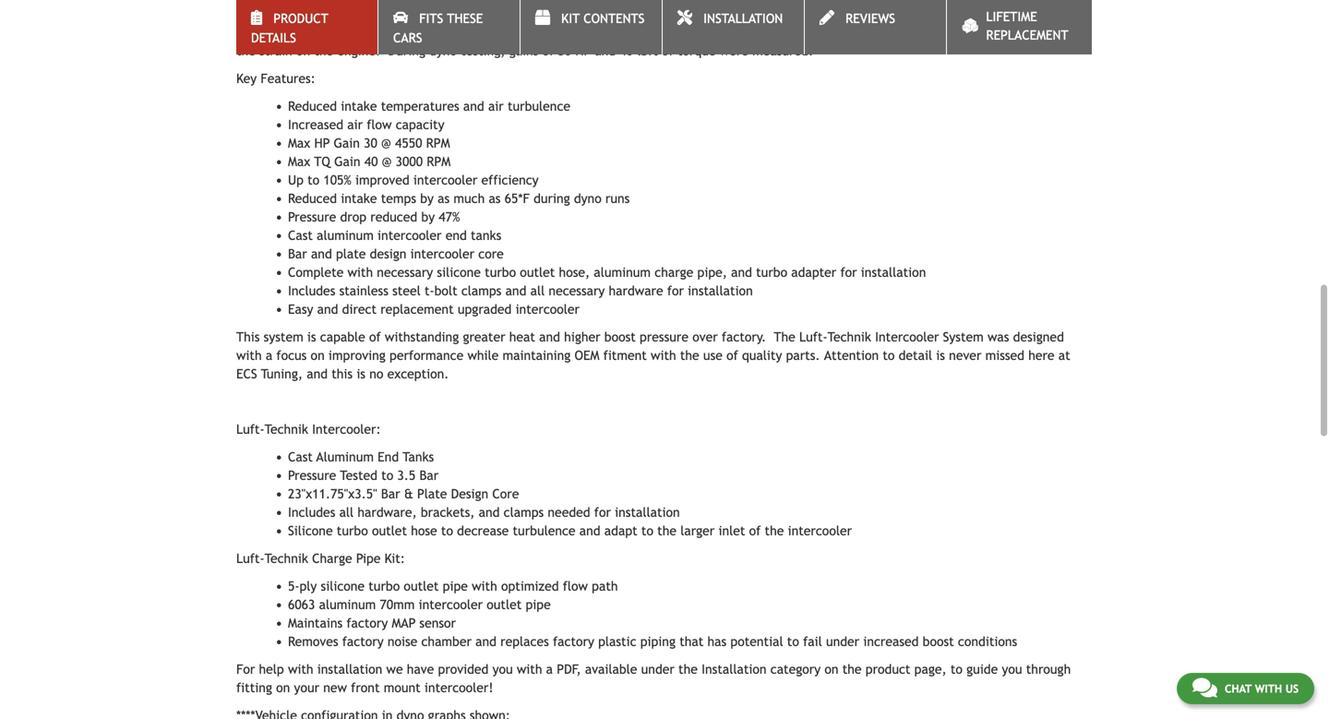 Task type: vqa. For each thing, say whether or not it's contained in the screenshot.
the is
yes



Task type: describe. For each thing, give the bounding box(es) containing it.
testing,
[[461, 43, 506, 58]]

which
[[546, 25, 580, 40]]

0 vertical spatial were
[[880, 0, 909, 3]]

2 in from the left
[[726, 25, 737, 40]]

and up maintaining
[[540, 330, 561, 345]]

the down reduction
[[236, 43, 256, 58]]

lead
[[609, 25, 634, 40]]

3.5
[[398, 468, 416, 483]]

1 horizontal spatial necessary
[[549, 284, 605, 298]]

detail
[[899, 348, 933, 363]]

features:
[[261, 71, 316, 86]]

mount
[[384, 681, 421, 695]]

intercooler down the reduced
[[378, 228, 442, 243]]

path
[[592, 579, 618, 594]]

to down brackets,
[[441, 524, 453, 538]]

of inside cast aluminum end tanks pressure tested to 3.5 bar 23"x11.75"x3.5" bar & plate design core includes all hardware, brackets, and clamps needed for installation silicone turbo outlet hose to decrease turbulence and adapt to the larger inlet of the intercooler
[[750, 524, 761, 538]]

these
[[447, 11, 483, 26]]

flow inside reduced intake temperatures and air turbulence increased air flow capacity max hp gain 30 @ 4550 rpm max tq gain 40 @ 3000 rpm up to 105% improved intercooler efficiency reduced intake temps by as much as 65*f during dyno runs pressure drop reduced by 47% cast aluminum intercooler end tanks bar and plate design intercooler core complete with necessary silicone turbo outlet hose, aluminum charge pipe, and turbo adapter for installation includes stainless steel t-bolt clamps and all necessary hardware for installation easy and direct replacement upgraded intercooler
[[367, 117, 392, 132]]

use
[[704, 348, 723, 363]]

intercooler up heat on the left of page
[[516, 302, 580, 317]]

with inside 5-ply silicone turbo outlet pipe with optimized flow path 6063 aluminum 70mm intercooler outlet pipe maintains factory map sensor removes factory noise chamber and replaces factory plastic piping that has potential to fail under increased boost conditions
[[472, 579, 498, 594]]

the down intercoolers
[[452, 25, 471, 40]]

factory up pdf,
[[553, 635, 595, 649]]

reviews link
[[805, 0, 947, 54]]

intercooler down end
[[411, 247, 475, 261]]

outlet down optimized
[[487, 598, 522, 612]]

core inside reduced intake temperatures and air turbulence increased air flow capacity max hp gain 30 @ 4550 rpm max tq gain 40 @ 3000 rpm up to 105% improved intercooler efficiency reduced intake temps by as much as 65*f during dyno runs pressure drop reduced by 47% cast aluminum intercooler end tanks bar and plate design intercooler core complete with necessary silicone turbo outlet hose, aluminum charge pipe, and turbo adapter for installation includes stainless steel t-bolt clamps and all necessary hardware for installation easy and direct replacement upgraded intercooler
[[479, 247, 504, 261]]

reducing
[[1035, 25, 1085, 40]]

2 as from the left
[[489, 191, 501, 206]]

have
[[407, 662, 434, 677]]

improved
[[356, 173, 410, 188]]

with down this
[[236, 348, 262, 363]]

intercooler,
[[475, 25, 542, 40]]

upgraded
[[458, 302, 512, 317]]

the right the adapt
[[658, 524, 677, 538]]

the inside this system is capable of withstanding greater heat and higher boost pressure over factory.  the luft-technik intercooler system was designed with a focus on improving performance while maintaining oem fitment with the use of quality parts. attention to detail is never missed here at ecs tuning, and this is no exception.
[[774, 330, 796, 345]]

a down to lower
[[980, 6, 987, 21]]

to inside reduced intake temperatures and air turbulence increased air flow capacity max hp gain 30 @ 4550 rpm max tq gain 40 @ 3000 rpm up to 105% improved intercooler efficiency reduced intake temps by as much as 65*f during dyno runs pressure drop reduced by 47% cast aluminum intercooler end tanks bar and plate design intercooler core complete with necessary silicone turbo outlet hose, aluminum charge pipe, and turbo adapter for installation includes stainless steel t-bolt clamps and all necessary hardware for installation easy and direct replacement upgraded intercooler
[[308, 173, 320, 188]]

2 reduced from the top
[[288, 191, 337, 206]]

temps inside reduced intake temperatures and air turbulence increased air flow capacity max hp gain 30 @ 4550 rpm max tq gain 40 @ 3000 rpm up to 105% improved intercooler efficiency reduced intake temps by as much as 65*f during dyno runs pressure drop reduced by 47% cast aluminum intercooler end tanks bar and plate design intercooler core complete with necessary silicone turbo outlet hose, aluminum charge pipe, and turbo adapter for installation includes stainless steel t-bolt clamps and all necessary hardware for installation easy and direct replacement upgraded intercooler
[[381, 191, 417, 206]]

tanks
[[403, 450, 434, 465]]

105% inside increasing the surface area by using a larger more efficient core design and providing a smoother air path, we were able to lower temps by 65 degrees while increasing the intercoolers efficiency by 105% percent!  the temperature and efficiency data shows that there is a significant reduction in air temperature leaving the intercooler, which will lead to power gains in high stress and high temperature conditions while reducing the strain on the engine.  during dyno testing, gains of 30 hp and 40 lbft of torque were measured!
[[558, 6, 586, 21]]

product details
[[251, 11, 328, 45]]

core inside increasing the surface area by using a larger more efficient core design and providing a smoother air path, we were able to lower temps by 65 degrees while increasing the intercoolers efficiency by 105% percent!  the temperature and efficiency data shows that there is a significant reduction in air temperature leaving the intercooler, which will lead to power gains in high stress and high temperature conditions while reducing the strain on the engine.  during dyno testing, gains of 30 hp and 40 lbft of torque were measured!
[[585, 0, 610, 3]]

parts. attention
[[787, 348, 879, 363]]

using
[[415, 0, 445, 3]]

1 vertical spatial installation
[[688, 284, 753, 298]]

kit contents link
[[521, 0, 662, 54]]

while for this system is capable of withstanding greater heat and higher boost pressure over factory.  the luft-technik intercooler system was designed with a focus on improving performance while maintaining oem fitment with the use of quality parts. attention to detail is never missed here at ecs tuning, and this is no exception.
[[468, 348, 499, 363]]

turbo inside 5-ply silicone turbo outlet pipe with optimized flow path 6063 aluminum 70mm intercooler outlet pipe maintains factory map sensor removes factory noise chamber and replaces factory plastic piping that has potential to fail under increased boost conditions
[[369, 579, 400, 594]]

charge
[[312, 551, 352, 566]]

performance
[[390, 348, 464, 363]]

that inside 5-ply silicone turbo outlet pipe with optimized flow path 6063 aluminum 70mm intercooler outlet pipe maintains factory map sensor removes factory noise chamber and replaces factory plastic piping that has potential to fail under increased boost conditions
[[680, 635, 704, 649]]

and down will
[[595, 43, 616, 58]]

factory up installation we
[[342, 635, 384, 649]]

1 you from the left
[[493, 662, 513, 677]]

0 vertical spatial installation
[[704, 11, 783, 26]]

all inside reduced intake temperatures and air turbulence increased air flow capacity max hp gain 30 @ 4550 rpm max tq gain 40 @ 3000 rpm up to 105% improved intercooler efficiency reduced intake temps by as much as 65*f during dyno runs pressure drop reduced by 47% cast aluminum intercooler end tanks bar and plate design intercooler core complete with necessary silicone turbo outlet hose, aluminum charge pipe, and turbo adapter for installation includes stainless steel t-bolt clamps and all necessary hardware for installation easy and direct replacement upgraded intercooler
[[531, 284, 545, 298]]

for
[[236, 662, 255, 677]]

and inside 5-ply silicone turbo outlet pipe with optimized flow path 6063 aluminum 70mm intercooler outlet pipe maintains factory map sensor removes factory noise chamber and replaces factory plastic piping that has potential to fail under increased boost conditions
[[476, 635, 497, 649]]

and down smoother
[[750, 6, 771, 21]]

capable
[[320, 330, 366, 345]]

temperatures
[[381, 99, 460, 114]]

efficiency down more
[[479, 6, 537, 21]]

outlet inside cast aluminum end tanks pressure tested to 3.5 bar 23"x11.75"x3.5" bar & plate design core includes all hardware, brackets, and clamps needed for installation silicone turbo outlet hose to decrease turbulence and adapt to the larger inlet of the intercooler
[[372, 524, 407, 538]]

available
[[585, 662, 638, 677]]

turbo left adapter
[[757, 265, 788, 280]]

to right the adapt
[[642, 524, 654, 538]]

and up decrease
[[479, 505, 500, 520]]

with down pressure
[[651, 348, 677, 363]]

outlet inside reduced intake temperatures and air turbulence increased air flow capacity max hp gain 30 @ 4550 rpm max tq gain 40 @ 3000 rpm up to 105% improved intercooler efficiency reduced intake temps by as much as 65*f during dyno runs pressure drop reduced by 47% cast aluminum intercooler end tanks bar and plate design intercooler core complete with necessary silicone turbo outlet hose, aluminum charge pipe, and turbo adapter for installation includes stainless steel t-bolt clamps and all necessary hardware for installation easy and direct replacement upgraded intercooler
[[520, 265, 555, 280]]

providing
[[679, 0, 733, 3]]

by down efficient
[[541, 6, 554, 21]]

1 @ from the top
[[381, 136, 391, 151]]

this
[[236, 330, 260, 345]]

easy
[[288, 302, 313, 317]]

2 horizontal spatial for
[[841, 265, 858, 280]]

oem
[[575, 348, 600, 363]]

and left this is
[[307, 367, 328, 381]]

chat with us link
[[1177, 673, 1315, 705]]

withstanding
[[385, 330, 459, 345]]

with up the your
[[288, 662, 314, 677]]

provided
[[438, 662, 489, 677]]

0 vertical spatial pipe
[[443, 579, 468, 594]]

increasing
[[321, 6, 379, 21]]

2 max from the top
[[288, 154, 311, 169]]

t-
[[425, 284, 435, 298]]

turbo down tanks at the left top of the page
[[485, 265, 516, 280]]

missed
[[986, 348, 1025, 363]]

larger inside increasing the surface area by using a larger more efficient core design and providing a smoother air path, we were able to lower temps by 65 degrees while increasing the intercoolers efficiency by 105% percent!  the temperature and efficiency data shows that there is a significant reduction in air temperature leaving the intercooler, which will lead to power gains in high stress and high temperature conditions while reducing the strain on the engine.  during dyno testing, gains of 30 hp and 40 lbft of torque were measured!
[[459, 0, 494, 3]]

boost inside 5-ply silicone turbo outlet pipe with optimized flow path 6063 aluminum 70mm intercooler outlet pipe maintains factory map sensor removes factory noise chamber and replaces factory plastic piping that has potential to fail under increased boost conditions
[[923, 635, 955, 649]]

a inside this system is capable of withstanding greater heat and higher boost pressure over factory.  the luft-technik intercooler system was designed with a focus on improving performance while maintaining oem fitment with the use of quality parts. attention to detail is never missed here at ecs tuning, and this is no exception.
[[266, 348, 273, 363]]

system was
[[944, 330, 1010, 345]]

never
[[950, 348, 982, 363]]

adapt
[[605, 524, 638, 538]]

fitment
[[604, 348, 647, 363]]

and direct
[[317, 302, 377, 317]]

decrease
[[457, 524, 509, 538]]

boost inside this system is capable of withstanding greater heat and higher boost pressure over factory.  the luft-technik intercooler system was designed with a focus on improving performance while maintaining oem fitment with the use of quality parts. attention to detail is never missed here at ecs tuning, and this is no exception.
[[605, 330, 636, 345]]

1 horizontal spatial for
[[668, 284, 684, 298]]

1 vertical spatial gain
[[334, 154, 361, 169]]

during
[[534, 191, 570, 206]]

degrees
[[236, 6, 282, 21]]

greater
[[463, 330, 506, 345]]

clamps inside reduced intake temperatures and air turbulence increased air flow capacity max hp gain 30 @ 4550 rpm max tq gain 40 @ 3000 rpm up to 105% improved intercooler efficiency reduced intake temps by as much as 65*f during dyno runs pressure drop reduced by 47% cast aluminum intercooler end tanks bar and plate design intercooler core complete with necessary silicone turbo outlet hose, aluminum charge pipe, and turbo adapter for installation includes stainless steel t-bolt clamps and all necessary hardware for installation easy and direct replacement upgraded intercooler
[[462, 284, 502, 298]]

intercooler inside cast aluminum end tanks pressure tested to 3.5 bar 23"x11.75"x3.5" bar & plate design core includes all hardware, brackets, and clamps needed for installation silicone turbo outlet hose to decrease turbulence and adapt to the larger inlet of the intercooler
[[788, 524, 853, 538]]

comments image
[[1193, 677, 1218, 699]]

and right stress
[[806, 25, 827, 40]]

of right use
[[727, 348, 739, 363]]

to lower
[[942, 0, 990, 3]]

technik inside this system is capable of withstanding greater heat and higher boost pressure over factory.  the luft-technik intercooler system was designed with a focus on improving performance while maintaining oem fitment with the use of quality parts. attention to detail is never missed here at ecs tuning, and this is no exception.
[[828, 330, 872, 345]]

30 inside reduced intake temperatures and air turbulence increased air flow capacity max hp gain 30 @ 4550 rpm max tq gain 40 @ 3000 rpm up to 105% improved intercooler efficiency reduced intake temps by as much as 65*f during dyno runs pressure drop reduced by 47% cast aluminum intercooler end tanks bar and plate design intercooler core complete with necessary silicone turbo outlet hose, aluminum charge pipe, and turbo adapter for installation includes stainless steel t-bolt clamps and all necessary hardware for installation easy and direct replacement upgraded intercooler
[[364, 136, 378, 151]]

pressure inside reduced intake temperatures and air turbulence increased air flow capacity max hp gain 30 @ 4550 rpm max tq gain 40 @ 3000 rpm up to 105% improved intercooler efficiency reduced intake temps by as much as 65*f during dyno runs pressure drop reduced by 47% cast aluminum intercooler end tanks bar and plate design intercooler core complete with necessary silicone turbo outlet hose, aluminum charge pipe, and turbo adapter for installation includes stainless steel t-bolt clamps and all necessary hardware for installation easy and direct replacement upgraded intercooler
[[288, 210, 336, 224]]

heat
[[510, 330, 536, 345]]

1 vertical spatial aluminum
[[594, 265, 651, 280]]

1 horizontal spatial bar
[[381, 487, 400, 502]]

3000
[[396, 154, 423, 169]]

with inside reduced intake temperatures and air turbulence increased air flow capacity max hp gain 30 @ 4550 rpm max tq gain 40 @ 3000 rpm up to 105% improved intercooler efficiency reduced intake temps by as much as 65*f during dyno runs pressure drop reduced by 47% cast aluminum intercooler end tanks bar and plate design intercooler core complete with necessary silicone turbo outlet hose, aluminum charge pipe, and turbo adapter for installation includes stainless steel t-bolt clamps and all necessary hardware for installation easy and direct replacement upgraded intercooler
[[348, 265, 373, 280]]

technik for charge
[[265, 551, 308, 566]]

silicone
[[288, 524, 333, 538]]

tested
[[340, 468, 378, 483]]

silicone inside 5-ply silicone turbo outlet pipe with optimized flow path 6063 aluminum 70mm intercooler outlet pipe maintains factory map sensor removes factory noise chamber and replaces factory plastic piping that has potential to fail under increased boost conditions
[[321, 579, 365, 594]]

105% inside reduced intake temperatures and air turbulence increased air flow capacity max hp gain 30 @ 4550 rpm max tq gain 40 @ 3000 rpm up to 105% improved intercooler efficiency reduced intake temps by as much as 65*f during dyno runs pressure drop reduced by 47% cast aluminum intercooler end tanks bar and plate design intercooler core complete with necessary silicone turbo outlet hose, aluminum charge pipe, and turbo adapter for installation includes stainless steel t-bolt clamps and all necessary hardware for installation easy and direct replacement upgraded intercooler
[[324, 173, 352, 188]]

system
[[264, 330, 304, 345]]

4550
[[395, 136, 422, 151]]

0 vertical spatial gain
[[334, 136, 360, 151]]

to inside 5-ply silicone turbo outlet pipe with optimized flow path 6063 aluminum 70mm intercooler outlet pipe maintains factory map sensor removes factory noise chamber and replaces factory plastic piping that has potential to fail under increased boost conditions
[[788, 635, 800, 649]]

for inside cast aluminum end tanks pressure tested to 3.5 bar 23"x11.75"x3.5" bar & plate design core includes all hardware, brackets, and clamps needed for installation silicone turbo outlet hose to decrease turbulence and adapt to the larger inlet of the intercooler
[[595, 505, 611, 520]]

hp inside reduced intake temperatures and air turbulence increased air flow capacity max hp gain 30 @ 4550 rpm max tq gain 40 @ 3000 rpm up to 105% improved intercooler efficiency reduced intake temps by as much as 65*f during dyno runs pressure drop reduced by 47% cast aluminum intercooler end tanks bar and plate design intercooler core complete with necessary silicone turbo outlet hose, aluminum charge pipe, and turbo adapter for installation includes stainless steel t-bolt clamps and all necessary hardware for installation easy and direct replacement upgraded intercooler
[[314, 136, 330, 151]]

luft- for luft-technik intercooler:
[[236, 422, 265, 437]]

0 horizontal spatial air
[[311, 25, 326, 40]]

1 intake from the top
[[341, 99, 377, 114]]

measured!
[[753, 43, 814, 58]]

all inside cast aluminum end tanks pressure tested to 3.5 bar 23"x11.75"x3.5" bar & plate design core includes all hardware, brackets, and clamps needed for installation silicone turbo outlet hose to decrease turbulence and adapt to the larger inlet of the intercooler
[[339, 505, 354, 520]]

reduced intake temperatures and air turbulence increased air flow capacity max hp gain 30 @ 4550 rpm max tq gain 40 @ 3000 rpm up to 105% improved intercooler efficiency reduced intake temps by as much as 65*f during dyno runs pressure drop reduced by 47% cast aluminum intercooler end tanks bar and plate design intercooler core complete with necessary silicone turbo outlet hose, aluminum charge pipe, and turbo adapter for installation includes stainless steel t-bolt clamps and all necessary hardware for installation easy and direct replacement upgraded intercooler
[[288, 99, 927, 317]]

luft- inside this system is capable of withstanding greater heat and higher boost pressure over factory.  the luft-technik intercooler system was designed with a focus on improving performance while maintaining oem fitment with the use of quality parts. attention to detail is never missed here at ecs tuning, and this is no exception.
[[800, 330, 828, 345]]

fail
[[804, 635, 823, 649]]

needed
[[548, 505, 591, 520]]

is inside increasing the surface area by using a larger more efficient core design and providing a smoother air path, we were able to lower temps by 65 degrees while increasing the intercoolers efficiency by 105% percent!  the temperature and efficiency data shows that there is a significant reduction in air temperature leaving the intercooler, which will lead to power gains in high stress and high temperature conditions while reducing the strain on the engine.  during dyno testing, gains of 30 hp and 40 lbft of torque were measured!
[[967, 6, 976, 21]]

by left 47%
[[422, 210, 435, 224]]

map
[[392, 616, 416, 631]]

pressure
[[640, 330, 689, 345]]

pressure inside cast aluminum end tanks pressure tested to 3.5 bar 23"x11.75"x3.5" bar & plate design core includes all hardware, brackets, and clamps needed for installation silicone turbo outlet hose to decrease turbulence and adapt to the larger inlet of the intercooler
[[288, 468, 336, 483]]

brackets,
[[421, 505, 475, 520]]

factory down 70mm
[[347, 616, 388, 631]]

a up intercoolers
[[449, 0, 455, 3]]

tq
[[314, 154, 331, 169]]

bolt
[[435, 284, 458, 298]]

the right "inlet"
[[765, 524, 784, 538]]

fits these cars
[[393, 11, 483, 45]]

efficiency inside reduced intake temperatures and air turbulence increased air flow capacity max hp gain 30 @ 4550 rpm max tq gain 40 @ 3000 rpm up to 105% improved intercooler efficiency reduced intake temps by as much as 65*f during dyno runs pressure drop reduced by 47% cast aluminum intercooler end tanks bar and plate design intercooler core complete with necessary silicone turbo outlet hose, aluminum charge pipe, and turbo adapter for installation includes stainless steel t-bolt clamps and all necessary hardware for installation easy and direct replacement upgraded intercooler
[[482, 173, 539, 188]]

on inside this system is capable of withstanding greater heat and higher boost pressure over factory.  the luft-technik intercooler system was designed with a focus on improving performance while maintaining oem fitment with the use of quality parts. attention to detail is never missed here at ecs tuning, and this is no exception.
[[311, 348, 325, 363]]

2 @ from the top
[[382, 154, 392, 169]]

larger inside cast aluminum end tanks pressure tested to 3.5 bar 23"x11.75"x3.5" bar & plate design core includes all hardware, brackets, and clamps needed for installation silicone turbo outlet hose to decrease turbulence and adapt to the larger inlet of the intercooler
[[681, 524, 715, 538]]

0 horizontal spatial necessary
[[377, 265, 433, 280]]

reviews
[[846, 11, 896, 26]]

aluminum inside 5-ply silicone turbo outlet pipe with optimized flow path 6063 aluminum 70mm intercooler outlet pipe maintains factory map sensor removes factory noise chamber and replaces factory plastic piping that has potential to fail under increased boost conditions
[[319, 598, 376, 612]]

1 vertical spatial gains
[[509, 43, 539, 58]]

flow inside 5-ply silicone turbo outlet pipe with optimized flow path 6063 aluminum 70mm intercooler outlet pipe maintains factory map sensor removes factory noise chamber and replaces factory plastic piping that has potential to fail under increased boost conditions
[[563, 579, 588, 594]]

up
[[288, 173, 304, 188]]

no
[[370, 367, 384, 381]]

luft-technik charge pipe kit:
[[236, 551, 405, 566]]

capacity
[[396, 117, 445, 132]]

0 vertical spatial aluminum
[[317, 228, 374, 243]]

stress
[[769, 25, 802, 40]]

lbft
[[637, 43, 658, 58]]

0 horizontal spatial temperature
[[330, 25, 403, 40]]

intercooler:
[[312, 422, 381, 437]]

by right area on the left top of page
[[398, 0, 411, 3]]

smoother
[[748, 0, 802, 3]]

with down replaces
[[517, 662, 543, 677]]

help
[[259, 662, 284, 677]]

2 horizontal spatial installation
[[862, 265, 927, 280]]

fits
[[419, 11, 444, 26]]

optimized
[[501, 579, 559, 594]]

there
[[932, 6, 963, 21]]

on right category
[[825, 662, 839, 677]]

of up improving
[[369, 330, 381, 345]]

end
[[446, 228, 467, 243]]

much
[[454, 191, 485, 206]]

of down which on the left of the page
[[543, 43, 554, 58]]

to down end
[[382, 468, 394, 483]]

fits these cars link
[[379, 0, 520, 54]]

by left 65
[[1033, 0, 1047, 3]]

intercooler up "much"
[[414, 173, 478, 188]]

replacement
[[381, 302, 454, 317]]

dyno inside increasing the surface area by using a larger more efficient core design and providing a smoother air path, we were able to lower temps by 65 degrees while increasing the intercoolers efficiency by 105% percent!  the temperature and efficiency data shows that there is a significant reduction in air temperature leaving the intercooler, which will lead to power gains in high stress and high temperature conditions while reducing the strain on the engine.  during dyno testing, gains of 30 hp and 40 lbft of torque were measured!
[[430, 43, 457, 58]]

outlet up 70mm
[[404, 579, 439, 594]]

30 inside increasing the surface area by using a larger more efficient core design and providing a smoother air path, we were able to lower temps by 65 degrees while increasing the intercoolers efficiency by 105% percent!  the temperature and efficiency data shows that there is a significant reduction in air temperature leaving the intercooler, which will lead to power gains in high stress and high temperature conditions while reducing the strain on the engine.  during dyno testing, gains of 30 hp and 40 lbft of torque were measured!
[[558, 43, 572, 58]]

conditions inside increasing the surface area by using a larger more efficient core design and providing a smoother air path, we were able to lower temps by 65 degrees while increasing the intercoolers efficiency by 105% percent!  the temperature and efficiency data shows that there is a significant reduction in air temperature leaving the intercooler, which will lead to power gains in high stress and high temperature conditions while reducing the strain on the engine.  during dyno testing, gains of 30 hp and 40 lbft of torque were measured!
[[936, 25, 996, 40]]

clamps inside cast aluminum end tanks pressure tested to 3.5 bar 23"x11.75"x3.5" bar & plate design core includes all hardware, brackets, and clamps needed for installation silicone turbo outlet hose to decrease turbulence and adapt to the larger inlet of the intercooler
[[504, 505, 544, 520]]



Task type: locate. For each thing, give the bounding box(es) containing it.
dyno left the runs
[[574, 191, 602, 206]]

while for increasing the surface area by using a larger more efficient core design and providing a smoother air path, we were able to lower temps by 65 degrees while increasing the intercoolers efficiency by 105% percent!  the temperature and efficiency data shows that there is a significant reduction in air temperature leaving the intercooler, which will lead to power gains in high stress and high temperature conditions while reducing the strain on the engine.  during dyno testing, gains of 30 hp and 40 lbft of torque were measured!
[[285, 6, 317, 21]]

design inside increasing the surface area by using a larger more efficient core design and providing a smoother air path, we were able to lower temps by 65 degrees while increasing the intercoolers efficiency by 105% percent!  the temperature and efficiency data shows that there is a significant reduction in air temperature leaving the intercooler, which will lead to power gains in high stress and high temperature conditions while reducing the strain on the engine.  during dyno testing, gains of 30 hp and 40 lbft of torque were measured!
[[614, 0, 651, 3]]

2 vertical spatial aluminum
[[319, 598, 376, 612]]

runs
[[606, 191, 630, 206]]

gains down 'intercooler,'
[[509, 43, 539, 58]]

luft-
[[800, 330, 828, 345], [236, 422, 265, 437], [236, 551, 265, 566]]

30 left 4550
[[364, 136, 378, 151]]

in
[[296, 25, 307, 40], [726, 25, 737, 40]]

bar up 'hardware,'
[[381, 487, 400, 502]]

increased
[[864, 635, 919, 649]]

under inside for help with installation we have provided you with a pdf, available under the installation category on the product page, to guide you through fitting on your new front mount intercooler!
[[642, 662, 675, 677]]

plate
[[336, 247, 366, 261]]

reduced
[[371, 210, 418, 224]]

hp up tq
[[314, 136, 330, 151]]

and down needed
[[580, 524, 601, 538]]

1 horizontal spatial clamps
[[504, 505, 544, 520]]

and up power
[[655, 0, 676, 3]]

0 vertical spatial dyno
[[430, 43, 457, 58]]

1 vertical spatial pressure
[[288, 468, 336, 483]]

will
[[584, 25, 605, 40]]

0 vertical spatial reduced
[[288, 99, 337, 114]]

65*f
[[505, 191, 530, 206]]

silicone inside reduced intake temperatures and air turbulence increased air flow capacity max hp gain 30 @ 4550 rpm max tq gain 40 @ 3000 rpm up to 105% improved intercooler efficiency reduced intake temps by as much as 65*f during dyno runs pressure drop reduced by 47% cast aluminum intercooler end tanks bar and plate design intercooler core complete with necessary silicone turbo outlet hose, aluminum charge pipe, and turbo adapter for installation includes stainless steel t-bolt clamps and all necessary hardware for installation easy and direct replacement upgraded intercooler
[[437, 265, 481, 280]]

1 pressure from the top
[[288, 210, 336, 224]]

the up product on the left top
[[299, 0, 318, 3]]

temperature up 'engine.  during'
[[330, 25, 403, 40]]

1 vertical spatial reduced
[[288, 191, 337, 206]]

23"x11.75"x3.5"
[[288, 487, 377, 502]]

1 vertical spatial 40
[[365, 154, 378, 169]]

1 vertical spatial clamps
[[504, 505, 544, 520]]

on down the help
[[276, 681, 290, 695]]

intercooler
[[876, 330, 940, 345]]

1 vertical spatial rpm
[[427, 154, 451, 169]]

that left has
[[680, 635, 704, 649]]

dyno inside reduced intake temperatures and air turbulence increased air flow capacity max hp gain 30 @ 4550 rpm max tq gain 40 @ 3000 rpm up to 105% improved intercooler efficiency reduced intake temps by as much as 65*f during dyno runs pressure drop reduced by 47% cast aluminum intercooler end tanks bar and plate design intercooler core complete with necessary silicone turbo outlet hose, aluminum charge pipe, and turbo adapter for installation includes stainless steel t-bolt clamps and all necessary hardware for installation easy and direct replacement upgraded intercooler
[[574, 191, 602, 206]]

design up contents on the top left of page
[[614, 0, 651, 3]]

on inside increasing the surface area by using a larger more efficient core design and providing a smoother air path, we were able to lower temps by 65 degrees while increasing the intercoolers efficiency by 105% percent!  the temperature and efficiency data shows that there is a significant reduction in air temperature leaving the intercooler, which will lead to power gains in high stress and high temperature conditions while reducing the strain on the engine.  during dyno testing, gains of 30 hp and 40 lbft of torque were measured!
[[296, 43, 310, 58]]

outlet
[[520, 265, 555, 280], [372, 524, 407, 538], [404, 579, 439, 594], [487, 598, 522, 612]]

0 vertical spatial installation
[[862, 265, 927, 280]]

key
[[236, 71, 257, 86]]

product details link
[[236, 0, 378, 54]]

2 vertical spatial technik
[[265, 551, 308, 566]]

1 horizontal spatial under
[[827, 635, 860, 649]]

the inside this system is capable of withstanding greater heat and higher boost pressure over factory.  the luft-technik intercooler system was designed with a focus on improving performance while maintaining oem fitment with the use of quality parts. attention to detail is never missed here at ecs tuning, and this is no exception.
[[681, 348, 700, 363]]

includes
[[288, 284, 336, 298], [288, 505, 336, 520]]

ecs
[[236, 367, 257, 381]]

luft-technik intercooler:
[[236, 422, 381, 437]]

efficiency up 65*f
[[482, 173, 539, 188]]

includes down complete
[[288, 284, 336, 298]]

1 vertical spatial design
[[370, 247, 407, 261]]

and air
[[464, 99, 504, 114]]

0 vertical spatial air
[[806, 0, 821, 3]]

to inside increasing the surface area by using a larger more efficient core design and providing a smoother air path, we were able to lower temps by 65 degrees while increasing the intercoolers efficiency by 105% percent!  the temperature and efficiency data shows that there is a significant reduction in air temperature leaving the intercooler, which will lead to power gains in high stress and high temperature conditions while reducing the strain on the engine.  during dyno testing, gains of 30 hp and 40 lbft of torque were measured!
[[638, 25, 650, 40]]

2 high from the left
[[831, 25, 855, 40]]

piping
[[641, 635, 676, 649]]

necessary up steel
[[377, 265, 433, 280]]

0 horizontal spatial were
[[720, 43, 749, 58]]

the down product on the left top
[[314, 43, 334, 58]]

cast down luft-technik intercooler:
[[288, 450, 313, 465]]

1 vertical spatial temps
[[381, 191, 417, 206]]

0 horizontal spatial bar
[[288, 247, 307, 261]]

0 horizontal spatial hp
[[314, 136, 330, 151]]

temps inside increasing the surface area by using a larger more efficient core design and providing a smoother air path, we were able to lower temps by 65 degrees while increasing the intercoolers efficiency by 105% percent!  the temperature and efficiency data shows that there is a significant reduction in air temperature leaving the intercooler, which will lead to power gains in high stress and high temperature conditions while reducing the strain on the engine.  during dyno testing, gains of 30 hp and 40 lbft of torque were measured!
[[994, 0, 1030, 3]]

cars
[[393, 30, 423, 45]]

0 vertical spatial conditions
[[936, 25, 996, 40]]

kit contents
[[562, 11, 645, 26]]

under down piping
[[642, 662, 675, 677]]

front
[[351, 681, 380, 695]]

2 intake from the top
[[341, 191, 377, 206]]

high left stress
[[741, 25, 765, 40]]

luft- for luft-technik charge pipe kit:
[[236, 551, 265, 566]]

@ up improved
[[382, 154, 392, 169]]

includes inside reduced intake temperatures and air turbulence increased air flow capacity max hp gain 30 @ 4550 rpm max tq gain 40 @ 3000 rpm up to 105% improved intercooler efficiency reduced intake temps by as much as 65*f during dyno runs pressure drop reduced by 47% cast aluminum intercooler end tanks bar and plate design intercooler core complete with necessary silicone turbo outlet hose, aluminum charge pipe, and turbo adapter for installation includes stainless steel t-bolt clamps and all necessary hardware for installation easy and direct replacement upgraded intercooler
[[288, 284, 336, 298]]

0 horizontal spatial temps
[[381, 191, 417, 206]]

gains up torque
[[693, 25, 723, 40]]

turbulence inside reduced intake temperatures and air turbulence increased air flow capacity max hp gain 30 @ 4550 rpm max tq gain 40 @ 3000 rpm up to 105% improved intercooler efficiency reduced intake temps by as much as 65*f during dyno runs pressure drop reduced by 47% cast aluminum intercooler end tanks bar and plate design intercooler core complete with necessary silicone turbo outlet hose, aluminum charge pipe, and turbo adapter for installation includes stainless steel t-bolt clamps and all necessary hardware for installation easy and direct replacement upgraded intercooler
[[508, 99, 571, 114]]

on right strain
[[296, 43, 310, 58]]

inlet
[[719, 524, 746, 538]]

2 vertical spatial while
[[468, 348, 499, 363]]

the up quality
[[774, 330, 796, 345]]

cast inside cast aluminum end tanks pressure tested to 3.5 bar 23"x11.75"x3.5" bar & plate design core includes all hardware, brackets, and clamps needed for installation silicone turbo outlet hose to decrease turbulence and adapt to the larger inlet of the intercooler
[[288, 450, 313, 465]]

0 horizontal spatial 105%
[[324, 173, 352, 188]]

efficiency up stress
[[775, 6, 832, 21]]

0 horizontal spatial 40
[[365, 154, 378, 169]]

pdf,
[[557, 662, 582, 677]]

0 vertical spatial includes
[[288, 284, 336, 298]]

intercooler inside 5-ply silicone turbo outlet pipe with optimized flow path 6063 aluminum 70mm intercooler outlet pipe maintains factory map sensor removes factory noise chamber and replaces factory plastic piping that has potential to fail under increased boost conditions
[[419, 598, 483, 612]]

1 vertical spatial flow
[[563, 579, 588, 594]]

1 horizontal spatial dyno
[[574, 191, 602, 206]]

design inside reduced intake temperatures and air turbulence increased air flow capacity max hp gain 30 @ 4550 rpm max tq gain 40 @ 3000 rpm up to 105% improved intercooler efficiency reduced intake temps by as much as 65*f during dyno runs pressure drop reduced by 47% cast aluminum intercooler end tanks bar and plate design intercooler core complete with necessary silicone turbo outlet hose, aluminum charge pipe, and turbo adapter for installation includes stainless steel t-bolt clamps and all necessary hardware for installation easy and direct replacement upgraded intercooler
[[370, 247, 407, 261]]

2 horizontal spatial bar
[[420, 468, 439, 483]]

on right focus
[[311, 348, 325, 363]]

1 horizontal spatial high
[[831, 25, 855, 40]]

tuning,
[[261, 367, 303, 381]]

1 horizontal spatial pipe
[[526, 598, 551, 612]]

2 cast from the top
[[288, 450, 313, 465]]

0 horizontal spatial pipe
[[443, 579, 468, 594]]

1 horizontal spatial in
[[726, 25, 737, 40]]

for up the adapt
[[595, 505, 611, 520]]

0 vertical spatial the
[[647, 6, 669, 21]]

conditions up guide
[[959, 635, 1018, 649]]

with up stainless
[[348, 265, 373, 280]]

installation link
[[663, 0, 804, 54]]

is right system
[[307, 330, 316, 345]]

were up shows
[[880, 0, 909, 3]]

key features:
[[236, 71, 316, 86]]

stainless
[[339, 284, 389, 298]]

2 you from the left
[[1003, 662, 1023, 677]]

1 horizontal spatial 30
[[558, 43, 572, 58]]

you right guide
[[1003, 662, 1023, 677]]

installation inside cast aluminum end tanks pressure tested to 3.5 bar 23"x11.75"x3.5" bar & plate design core includes all hardware, brackets, and clamps needed for installation silicone turbo outlet hose to decrease turbulence and adapt to the larger inlet of the intercooler
[[615, 505, 680, 520]]

increasing
[[236, 0, 295, 3]]

you down replaces
[[493, 662, 513, 677]]

1 vertical spatial larger
[[681, 524, 715, 538]]

aluminum up 'plate' at top left
[[317, 228, 374, 243]]

0 vertical spatial 40
[[620, 43, 634, 58]]

turbulence right and air
[[508, 99, 571, 114]]

1 horizontal spatial as
[[489, 191, 501, 206]]

complete
[[288, 265, 344, 280]]

turbo inside cast aluminum end tanks pressure tested to 3.5 bar 23"x11.75"x3.5" bar & plate design core includes all hardware, brackets, and clamps needed for installation silicone turbo outlet hose to decrease turbulence and adapt to the larger inlet of the intercooler
[[337, 524, 368, 538]]

to inside this system is capable of withstanding greater heat and higher boost pressure over factory.  the luft-technik intercooler system was designed with a focus on improving performance while maintaining oem fitment with the use of quality parts. attention to detail is never missed here at ecs tuning, and this is no exception.
[[883, 348, 895, 363]]

and up complete
[[311, 247, 332, 261]]

1 includes from the top
[[288, 284, 336, 298]]

1 max from the top
[[288, 136, 311, 151]]

reduced up increased air
[[288, 99, 337, 114]]

larger left "inlet"
[[681, 524, 715, 538]]

1 vertical spatial boost
[[923, 635, 955, 649]]

1 vertical spatial 30
[[364, 136, 378, 151]]

bar up & plate on the left bottom of the page
[[420, 468, 439, 483]]

0 horizontal spatial for
[[595, 505, 611, 520]]

1 horizontal spatial is
[[937, 348, 946, 363]]

the up power
[[647, 6, 669, 21]]

1 horizontal spatial hp
[[576, 43, 591, 58]]

boost up fitment at the left of page
[[605, 330, 636, 345]]

40 up improved
[[365, 154, 378, 169]]

1 horizontal spatial design
[[614, 0, 651, 3]]

removes
[[288, 635, 339, 649]]

0 vertical spatial for
[[841, 265, 858, 280]]

the
[[647, 6, 669, 21], [774, 330, 796, 345]]

power
[[654, 25, 689, 40]]

gain
[[334, 136, 360, 151], [334, 154, 361, 169]]

1 vertical spatial while
[[1000, 25, 1031, 40]]

all
[[531, 284, 545, 298], [339, 505, 354, 520]]

outlet down 'hardware,'
[[372, 524, 407, 538]]

0 horizontal spatial 30
[[364, 136, 378, 151]]

kit
[[562, 11, 580, 26]]

2 pressure from the top
[[288, 468, 336, 483]]

0 horizontal spatial under
[[642, 662, 675, 677]]

has
[[708, 635, 727, 649]]

1 reduced from the top
[[288, 99, 337, 114]]

0 horizontal spatial larger
[[459, 0, 494, 3]]

installation down pipe, and
[[688, 284, 753, 298]]

while
[[285, 6, 317, 21], [1000, 25, 1031, 40], [468, 348, 499, 363]]

this system is capable of withstanding greater heat and higher boost pressure over factory.  the luft-technik intercooler system was designed with a focus on improving performance while maintaining oem fitment with the use of quality parts. attention to detail is never missed here at ecs tuning, and this is no exception.
[[236, 330, 1071, 381]]

1 vertical spatial is
[[307, 330, 316, 345]]

and
[[655, 0, 676, 3], [750, 6, 771, 21], [806, 25, 827, 40], [595, 43, 616, 58], [311, 247, 332, 261], [506, 284, 527, 298], [540, 330, 561, 345], [307, 367, 328, 381], [479, 505, 500, 520], [580, 524, 601, 538], [476, 635, 497, 649]]

is left never
[[937, 348, 946, 363]]

chat
[[1225, 683, 1252, 695]]

category
[[771, 662, 821, 677]]

that inside increasing the surface area by using a larger more efficient core design and providing a smoother air path, we were able to lower temps by 65 degrees while increasing the intercoolers efficiency by 105% percent!  the temperature and efficiency data shows that there is a significant reduction in air temperature leaving the intercooler, which will lead to power gains in high stress and high temperature conditions while reducing the strain on the engine.  during dyno testing, gains of 30 hp and 40 lbft of torque were measured!
[[904, 6, 928, 21]]

2 horizontal spatial while
[[1000, 25, 1031, 40]]

while inside this system is capable of withstanding greater heat and higher boost pressure over factory.  the luft-technik intercooler system was designed with a focus on improving performance while maintaining oem fitment with the use of quality parts. attention to detail is never missed here at ecs tuning, and this is no exception.
[[468, 348, 499, 363]]

turbulence
[[508, 99, 571, 114], [513, 524, 576, 538]]

the left product
[[843, 662, 862, 677]]

high down data
[[831, 25, 855, 40]]

turbo up 70mm
[[369, 579, 400, 594]]

1 vertical spatial bar
[[420, 468, 439, 483]]

boost up page,
[[923, 635, 955, 649]]

0 vertical spatial luft-
[[800, 330, 828, 345]]

efficient
[[531, 0, 581, 3]]

under inside 5-ply silicone turbo outlet pipe with optimized flow path 6063 aluminum 70mm intercooler outlet pipe maintains factory map sensor removes factory noise chamber and replaces factory plastic piping that has potential to fail under increased boost conditions
[[827, 635, 860, 649]]

for down charge
[[668, 284, 684, 298]]

30 down which on the left of the page
[[558, 43, 572, 58]]

0 vertical spatial rpm
[[426, 136, 450, 151]]

1 horizontal spatial temperature
[[673, 6, 746, 21]]

0 vertical spatial boost
[[605, 330, 636, 345]]

installation inside for help with installation we have provided you with a pdf, available under the installation category on the product page, to guide you through fitting on your new front mount intercooler!
[[702, 662, 767, 677]]

while down the greater
[[468, 348, 499, 363]]

1 vertical spatial core
[[479, 247, 504, 261]]

conditions down there
[[936, 25, 996, 40]]

0 horizontal spatial silicone
[[321, 579, 365, 594]]

lifetime replacement
[[987, 9, 1069, 42]]

5-ply silicone turbo outlet pipe with optimized flow path 6063 aluminum 70mm intercooler outlet pipe maintains factory map sensor removes factory noise chamber and replaces factory plastic piping that has potential to fail under increased boost conditions
[[288, 579, 1018, 649]]

technik down tuning,
[[265, 422, 308, 437]]

all up heat on the left of page
[[531, 284, 545, 298]]

0 vertical spatial necessary
[[377, 265, 433, 280]]

you
[[493, 662, 513, 677], [1003, 662, 1023, 677]]

70mm
[[380, 598, 415, 612]]

as left 65*f
[[489, 191, 501, 206]]

to left fail
[[788, 635, 800, 649]]

0 vertical spatial cast
[[288, 228, 313, 243]]

2 vertical spatial installation
[[615, 505, 680, 520]]

for help with installation we have provided you with a pdf, available under the installation category on the product page, to guide you through fitting on your new front mount intercooler!
[[236, 662, 1072, 695]]

maintains
[[288, 616, 343, 631]]

fitting
[[236, 681, 272, 695]]

40 inside reduced intake temperatures and air turbulence increased air flow capacity max hp gain 30 @ 4550 rpm max tq gain 40 @ 3000 rpm up to 105% improved intercooler efficiency reduced intake temps by as much as 65*f during dyno runs pressure drop reduced by 47% cast aluminum intercooler end tanks bar and plate design intercooler core complete with necessary silicone turbo outlet hose, aluminum charge pipe, and turbo adapter for installation includes stainless steel t-bolt clamps and all necessary hardware for installation easy and direct replacement upgraded intercooler
[[365, 154, 378, 169]]

2 includes from the top
[[288, 505, 336, 520]]

the inside increasing the surface area by using a larger more efficient core design and providing a smoother air path, we were able to lower temps by 65 degrees while increasing the intercoolers efficiency by 105% percent!  the temperature and efficiency data shows that there is a significant reduction in air temperature leaving the intercooler, which will lead to power gains in high stress and high temperature conditions while reducing the strain on the engine.  during dyno testing, gains of 30 hp and 40 lbft of torque were measured!
[[647, 6, 669, 21]]

0 vertical spatial technik
[[828, 330, 872, 345]]

0 vertical spatial silicone
[[437, 265, 481, 280]]

0 horizontal spatial clamps
[[462, 284, 502, 298]]

larger
[[459, 0, 494, 3], [681, 524, 715, 538]]

rpm down capacity
[[426, 136, 450, 151]]

intercoolers
[[406, 6, 475, 21]]

intake
[[341, 99, 377, 114], [341, 191, 377, 206]]

bar inside reduced intake temperatures and air turbulence increased air flow capacity max hp gain 30 @ 4550 rpm max tq gain 40 @ 3000 rpm up to 105% improved intercooler efficiency reduced intake temps by as much as 65*f during dyno runs pressure drop reduced by 47% cast aluminum intercooler end tanks bar and plate design intercooler core complete with necessary silicone turbo outlet hose, aluminum charge pipe, and turbo adapter for installation includes stainless steel t-bolt clamps and all necessary hardware for installation easy and direct replacement upgraded intercooler
[[288, 247, 307, 261]]

under right fail
[[827, 635, 860, 649]]

temperature
[[673, 6, 746, 21], [330, 25, 403, 40], [859, 25, 933, 40]]

max down increased air
[[288, 136, 311, 151]]

adapter
[[792, 265, 837, 280]]

1 horizontal spatial temps
[[994, 0, 1030, 3]]

1 horizontal spatial gains
[[693, 25, 723, 40]]

1 cast from the top
[[288, 228, 313, 243]]

1 vertical spatial that
[[680, 635, 704, 649]]

and up upgraded
[[506, 284, 527, 298]]

2 vertical spatial for
[[595, 505, 611, 520]]

1 in from the left
[[296, 25, 307, 40]]

hp down will
[[576, 43, 591, 58]]

the down 5-ply silicone turbo outlet pipe with optimized flow path 6063 aluminum 70mm intercooler outlet pipe maintains factory map sensor removes factory noise chamber and replaces factory plastic piping that has potential to fail under increased boost conditions
[[679, 662, 698, 677]]

of down power
[[662, 43, 674, 58]]

cast up complete
[[288, 228, 313, 243]]

0 horizontal spatial the
[[647, 6, 669, 21]]

with inside "chat with us" link
[[1256, 683, 1283, 695]]

105%
[[558, 6, 586, 21], [324, 173, 352, 188]]

1 as from the left
[[438, 191, 450, 206]]

technik for intercooler:
[[265, 422, 308, 437]]

0 vertical spatial clamps
[[462, 284, 502, 298]]

1 vertical spatial were
[[720, 43, 749, 58]]

temperature down shows
[[859, 25, 933, 40]]

0 vertical spatial hp
[[576, 43, 591, 58]]

a inside for help with installation we have provided you with a pdf, available under the installation category on the product page, to guide you through fitting on your new front mount intercooler!
[[546, 662, 553, 677]]

2 vertical spatial is
[[937, 348, 946, 363]]

1 horizontal spatial the
[[774, 330, 796, 345]]

quality
[[743, 348, 783, 363]]

pressure up 23"x11.75"x3.5"
[[288, 468, 336, 483]]

hardware
[[609, 284, 664, 298]]

a
[[449, 0, 455, 3], [737, 0, 744, 3], [980, 6, 987, 21], [266, 348, 273, 363], [546, 662, 553, 677]]

that down able
[[904, 6, 928, 21]]

cast inside reduced intake temperatures and air turbulence increased air flow capacity max hp gain 30 @ 4550 rpm max tq gain 40 @ 3000 rpm up to 105% improved intercooler efficiency reduced intake temps by as much as 65*f during dyno runs pressure drop reduced by 47% cast aluminum intercooler end tanks bar and plate design intercooler core complete with necessary silicone turbo outlet hose, aluminum charge pipe, and turbo adapter for installation includes stainless steel t-bolt clamps and all necessary hardware for installation easy and direct replacement upgraded intercooler
[[288, 228, 313, 243]]

1 vertical spatial installation
[[702, 662, 767, 677]]

of
[[543, 43, 554, 58], [662, 43, 674, 58], [369, 330, 381, 345], [727, 348, 739, 363], [750, 524, 761, 538]]

gain down increased air
[[334, 136, 360, 151]]

2 horizontal spatial temperature
[[859, 25, 933, 40]]

1 horizontal spatial 105%
[[558, 6, 586, 21]]

1 vertical spatial pipe
[[526, 598, 551, 612]]

hp
[[576, 43, 591, 58], [314, 136, 330, 151]]

0 vertical spatial that
[[904, 6, 928, 21]]

includes up silicone
[[288, 505, 336, 520]]

dyno down leaving
[[430, 43, 457, 58]]

conditions inside 5-ply silicone turbo outlet pipe with optimized flow path 6063 aluminum 70mm intercooler outlet pipe maintains factory map sensor removes factory noise chamber and replaces factory plastic piping that has potential to fail under increased boost conditions
[[959, 635, 1018, 649]]

1 vertical spatial 105%
[[324, 173, 352, 188]]

contents
[[584, 11, 645, 26]]

reduced down up
[[288, 191, 337, 206]]

1 vertical spatial luft-
[[236, 422, 265, 437]]

a right providing
[[737, 0, 744, 3]]

all down 23"x11.75"x3.5"
[[339, 505, 354, 520]]

40
[[620, 43, 634, 58], [365, 154, 378, 169]]

0 horizontal spatial design
[[370, 247, 407, 261]]

1 vertical spatial for
[[668, 284, 684, 298]]

the down area on the left top of page
[[383, 6, 402, 21]]

40 inside increasing the surface area by using a larger more efficient core design and providing a smoother air path, we were able to lower temps by 65 degrees while increasing the intercoolers efficiency by 105% percent!  the temperature and efficiency data shows that there is a significant reduction in air temperature leaving the intercooler, which will lead to power gains in high stress and high temperature conditions while reducing the strain on the engine.  during dyno testing, gains of 30 hp and 40 lbft of torque were measured!
[[620, 43, 634, 58]]

intake up drop
[[341, 191, 377, 206]]

to inside for help with installation we have provided you with a pdf, available under the installation category on the product page, to guide you through fitting on your new front mount intercooler!
[[951, 662, 963, 677]]

to left guide
[[951, 662, 963, 677]]

pressure
[[288, 210, 336, 224], [288, 468, 336, 483]]

intercooler
[[414, 173, 478, 188], [378, 228, 442, 243], [411, 247, 475, 261], [516, 302, 580, 317], [788, 524, 853, 538], [419, 598, 483, 612]]

hp inside increasing the surface area by using a larger more efficient core design and providing a smoother air path, we were able to lower temps by 65 degrees while increasing the intercoolers efficiency by 105% percent!  the temperature and efficiency data shows that there is a significant reduction in air temperature leaving the intercooler, which will lead to power gains in high stress and high temperature conditions while reducing the strain on the engine.  during dyno testing, gains of 30 hp and 40 lbft of torque were measured!
[[576, 43, 591, 58]]

2 horizontal spatial is
[[967, 6, 976, 21]]

0 horizontal spatial as
[[438, 191, 450, 206]]

air down increasing
[[311, 25, 326, 40]]

to right up
[[308, 173, 320, 188]]

by down 3000
[[420, 191, 434, 206]]

1 vertical spatial the
[[774, 330, 796, 345]]

silicone down charge
[[321, 579, 365, 594]]

0 vertical spatial gains
[[693, 25, 723, 40]]

1 vertical spatial under
[[642, 662, 675, 677]]

for
[[841, 265, 858, 280], [668, 284, 684, 298], [595, 505, 611, 520]]

includes inside cast aluminum end tanks pressure tested to 3.5 bar 23"x11.75"x3.5" bar & plate design core includes all hardware, brackets, and clamps needed for installation silicone turbo outlet hose to decrease turbulence and adapt to the larger inlet of the intercooler
[[288, 505, 336, 520]]

for right adapter
[[841, 265, 858, 280]]

0 vertical spatial temps
[[994, 0, 1030, 3]]

larger up these
[[459, 0, 494, 3]]

0 horizontal spatial is
[[307, 330, 316, 345]]

47%
[[439, 210, 460, 224]]

1 high from the left
[[741, 25, 765, 40]]

details
[[251, 30, 296, 45]]

0 vertical spatial bar
[[288, 247, 307, 261]]

increased air
[[288, 117, 363, 132]]

able
[[913, 0, 938, 3]]

turbulence inside cast aluminum end tanks pressure tested to 3.5 bar 23"x11.75"x3.5" bar & plate design core includes all hardware, brackets, and clamps needed for installation silicone turbo outlet hose to decrease turbulence and adapt to the larger inlet of the intercooler
[[513, 524, 576, 538]]

6063
[[288, 598, 315, 612]]

1 vertical spatial air
[[311, 25, 326, 40]]

the left use
[[681, 348, 700, 363]]

0 vertical spatial larger
[[459, 0, 494, 3]]

0 vertical spatial 105%
[[558, 6, 586, 21]]



